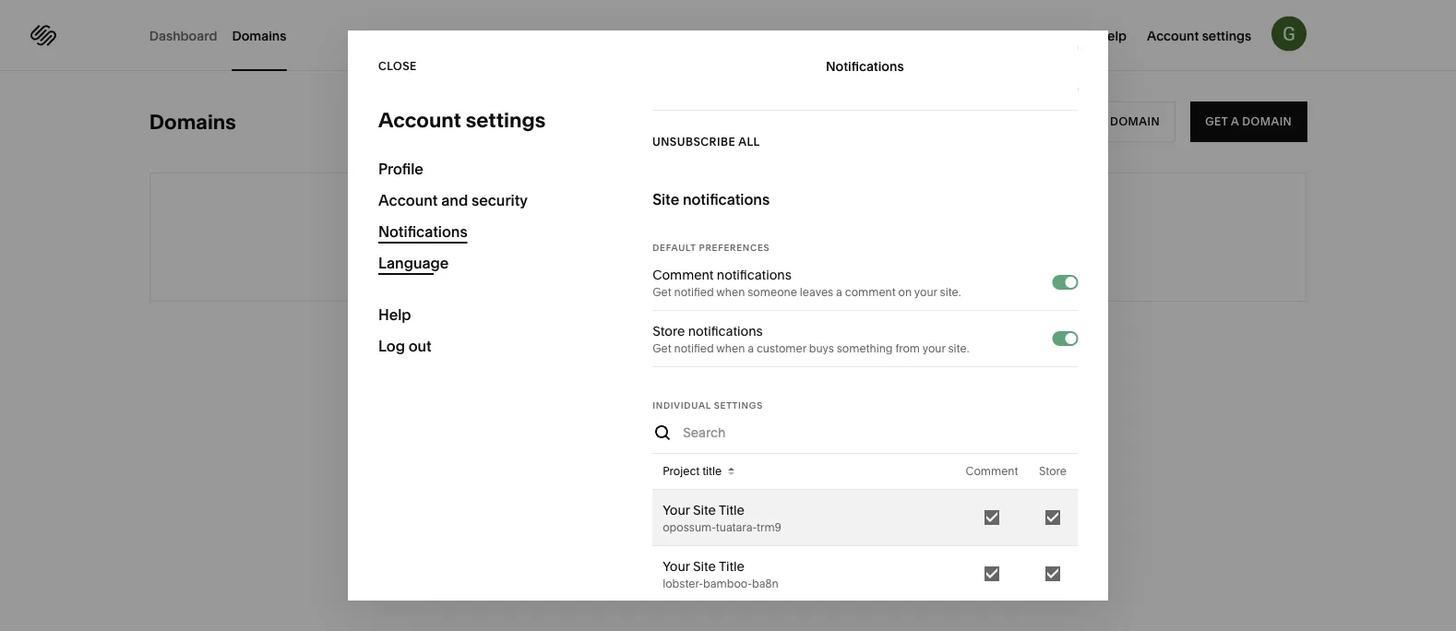 Task type: locate. For each thing, give the bounding box(es) containing it.
0 vertical spatial title
[[719, 503, 744, 518]]

1 notified from the top
[[674, 286, 714, 299]]

0 horizontal spatial domain
[[1111, 115, 1161, 128]]

and
[[441, 191, 468, 209]]

0 vertical spatial store
[[652, 324, 685, 339]]

something
[[837, 342, 893, 355]]

1 horizontal spatial domain
[[1243, 115, 1293, 128]]

notifications inside comment notifications get notified when someone leaves a comment on your site.
[[717, 267, 791, 283]]

0 vertical spatial help
[[1098, 28, 1127, 44]]

tuatara-
[[716, 521, 757, 535]]

1 vertical spatial domains
[[149, 109, 236, 134]]

transfer
[[1036, 115, 1097, 128]]

when
[[716, 286, 745, 299], [716, 342, 745, 355]]

help for account
[[1098, 28, 1127, 44]]

unsubscribe all button
[[652, 126, 760, 159]]

your
[[914, 286, 937, 299], [922, 342, 945, 355]]

row
[[652, 454, 1078, 490]]

get
[[1206, 115, 1229, 128], [652, 286, 671, 299], [652, 342, 671, 355]]

notifications
[[826, 58, 904, 74], [379, 222, 468, 240]]

0 vertical spatial notifications
[[826, 58, 904, 74]]

title up tuatara-
[[719, 503, 744, 518]]

title for your site title lobster-bamboo-ba8n
[[719, 559, 744, 575]]

domains
[[232, 28, 287, 43], [149, 109, 236, 134]]

1 vertical spatial notifications
[[379, 222, 468, 240]]

notifications for site
[[683, 190, 770, 208]]

comment inside row
[[966, 465, 1018, 478]]

0 vertical spatial your
[[914, 286, 937, 299]]

1 horizontal spatial comment
[[966, 465, 1018, 478]]

1 vertical spatial site
[[693, 503, 716, 518]]

notifications
[[683, 190, 770, 208], [717, 267, 791, 283], [688, 324, 763, 339]]

2 domain from the left
[[1243, 115, 1293, 128]]

notifications for comment
[[717, 267, 791, 283]]

site up no
[[652, 190, 679, 208]]

when inside store notifications get notified when a customer buys something from your site.
[[716, 342, 745, 355]]

store inside store notifications get notified when a customer buys something from your site.
[[652, 324, 685, 339]]

1 your from the top
[[663, 503, 690, 518]]

1 vertical spatial your
[[663, 559, 690, 575]]

1 vertical spatial help
[[379, 306, 411, 324]]

1 horizontal spatial store
[[1039, 465, 1067, 478]]

transfer a domain link
[[1020, 102, 1176, 142]]

0 vertical spatial when
[[716, 286, 745, 299]]

notified inside store notifications get notified when a customer buys something from your site.
[[674, 342, 714, 355]]

title inside the your site title opossum-tuatara-trm9
[[719, 503, 744, 518]]

site. inside comment notifications get notified when someone leaves a comment on your site.
[[940, 286, 961, 299]]

1 title from the top
[[719, 503, 744, 518]]

notified for comment
[[674, 286, 714, 299]]

2 vertical spatial settings
[[714, 400, 763, 411]]

unsubscribe all
[[652, 135, 760, 149]]

site. inside store notifications get notified when a customer buys something from your site.
[[948, 342, 969, 355]]

1 vertical spatial site.
[[948, 342, 969, 355]]

get inside comment notifications get notified when someone leaves a comment on your site.
[[652, 286, 671, 299]]

help left 'account settings' link
[[1098, 28, 1127, 44]]

0 horizontal spatial store
[[652, 324, 685, 339]]

when left customer
[[716, 342, 745, 355]]

your inside store notifications get notified when a customer buys something from your site.
[[922, 342, 945, 355]]

2 vertical spatial site
[[693, 559, 716, 575]]

notifications link
[[379, 216, 591, 247]]

project title button
[[663, 464, 735, 479]]

site.
[[940, 286, 961, 299], [948, 342, 969, 355]]

0 vertical spatial settings
[[1203, 28, 1252, 44]]

1 when from the top
[[716, 286, 745, 299]]

no
[[670, 225, 698, 250]]

1 vertical spatial comment
[[966, 465, 1018, 478]]

0 vertical spatial get
[[1206, 115, 1229, 128]]

notifications up customer
[[688, 324, 763, 339]]

when inside comment notifications get notified when someone leaves a comment on your site.
[[716, 286, 745, 299]]

1 vertical spatial when
[[716, 342, 745, 355]]

notified up individual
[[674, 342, 714, 355]]

0 vertical spatial notifications
[[683, 190, 770, 208]]

0 horizontal spatial notifications
[[379, 222, 468, 240]]

account settings
[[1148, 28, 1252, 44], [379, 108, 546, 132]]

1 horizontal spatial account settings
[[1148, 28, 1252, 44]]

your right on
[[914, 286, 937, 299]]

your for comment notifications
[[914, 286, 937, 299]]

1 domain from the left
[[1111, 115, 1161, 128]]

your inside your site title lobster-bamboo-ba8n
[[663, 559, 690, 575]]

site. for store notifications
[[948, 342, 969, 355]]

0 vertical spatial comment
[[652, 267, 714, 283]]

notified down the default preferences
[[674, 286, 714, 299]]

help link
[[1098, 26, 1127, 44], [379, 299, 591, 330]]

1 horizontal spatial help
[[1098, 28, 1127, 44]]

1 horizontal spatial help link
[[1098, 26, 1127, 44]]

tab list containing dashboard
[[149, 0, 301, 71]]

2 vertical spatial account
[[379, 191, 438, 209]]

default preferences
[[652, 242, 770, 253]]

notifications up 'no domains'
[[683, 190, 770, 208]]

unsubscribe
[[652, 135, 736, 149]]

account and security
[[379, 191, 528, 209]]

site up opossum-
[[693, 503, 716, 518]]

your up opossum-
[[663, 503, 690, 518]]

settings right individual
[[714, 400, 763, 411]]

2 title from the top
[[719, 559, 744, 575]]

2 when from the top
[[716, 342, 745, 355]]

on
[[898, 286, 912, 299]]

2 vertical spatial get
[[652, 342, 671, 355]]

help for log
[[379, 306, 411, 324]]

get down the default
[[652, 286, 671, 299]]

help link left 'account settings' link
[[1098, 26, 1127, 44]]

site inside your site title lobster-bamboo-ba8n
[[693, 559, 716, 575]]

language
[[379, 254, 449, 272]]

1 vertical spatial your
[[922, 342, 945, 355]]

site. right from
[[948, 342, 969, 355]]

no domains
[[670, 225, 787, 250]]

1 vertical spatial help link
[[379, 299, 591, 330]]

help up log
[[379, 306, 411, 324]]

1 vertical spatial notifications
[[717, 267, 791, 283]]

bamboo-
[[703, 577, 752, 591]]

notifications up 'someone'
[[717, 267, 791, 283]]

tab list
[[149, 0, 301, 71]]

1 vertical spatial settings
[[466, 108, 546, 132]]

site
[[652, 190, 679, 208], [693, 503, 716, 518], [693, 559, 716, 575]]

get a domain link
[[1191, 102, 1307, 142]]

comment inside comment notifications get notified when someone leaves a comment on your site.
[[652, 267, 714, 283]]

0 vertical spatial notified
[[674, 286, 714, 299]]

Search field
[[683, 423, 1048, 443]]

1 vertical spatial get
[[652, 286, 671, 299]]

1 vertical spatial title
[[719, 559, 744, 575]]

store inside row
[[1039, 465, 1067, 478]]

account for help
[[1148, 28, 1200, 44]]

your inside comment notifications get notified when someone leaves a comment on your site.
[[914, 286, 937, 299]]

your right from
[[922, 342, 945, 355]]

get for comment notifications
[[652, 286, 671, 299]]

customer
[[756, 342, 806, 355]]

0 vertical spatial account
[[1148, 28, 1200, 44]]

your
[[663, 503, 690, 518], [663, 559, 690, 575]]

domains right the dashboard "button"
[[232, 28, 287, 43]]

language link
[[379, 247, 591, 279]]

row group
[[652, 490, 1078, 603]]

title inside your site title lobster-bamboo-ba8n
[[719, 559, 744, 575]]

2 vertical spatial notifications
[[688, 324, 763, 339]]

settings
[[1203, 28, 1252, 44], [466, 108, 546, 132], [714, 400, 763, 411]]

comment
[[652, 267, 714, 283], [966, 465, 1018, 478]]

store
[[652, 324, 685, 339], [1039, 465, 1067, 478]]

help link down language link
[[379, 299, 591, 330]]

domain
[[1111, 115, 1161, 128], [1243, 115, 1293, 128]]

profile
[[379, 160, 424, 178]]

your inside the your site title opossum-tuatara-trm9
[[663, 503, 690, 518]]

0 vertical spatial domains
[[232, 28, 287, 43]]

help
[[1098, 28, 1127, 44], [379, 306, 411, 324]]

settings up profile link
[[466, 108, 546, 132]]

domains down the dashboard "button"
[[149, 109, 236, 134]]

settings up get a domain
[[1203, 28, 1252, 44]]

notified inside comment notifications get notified when someone leaves a comment on your site.
[[674, 286, 714, 299]]

comment for comment
[[966, 465, 1018, 478]]

store notifications get notified when a customer buys something from your site.
[[652, 324, 969, 355]]

2 notified from the top
[[674, 342, 714, 355]]

a inside comment notifications get notified when someone leaves a comment on your site.
[[836, 286, 842, 299]]

get inside store notifications get notified when a customer buys something from your site.
[[652, 342, 671, 355]]

security
[[472, 191, 528, 209]]

1 vertical spatial notified
[[674, 342, 714, 355]]

your up lobster-
[[663, 559, 690, 575]]

site. right on
[[940, 286, 961, 299]]

0 vertical spatial your
[[663, 503, 690, 518]]

0 horizontal spatial account settings
[[379, 108, 546, 132]]

site inside the your site title opossum-tuatara-trm9
[[693, 503, 716, 518]]

domains
[[702, 225, 787, 250]]

0 horizontal spatial help link
[[379, 299, 591, 330]]

store for store notifications get notified when a customer buys something from your site.
[[652, 324, 685, 339]]

get down 'account settings' link
[[1206, 115, 1229, 128]]

comment for comment notifications get notified when someone leaves a comment on your site.
[[652, 267, 714, 283]]

get up individual
[[652, 342, 671, 355]]

site up lobster-
[[693, 559, 716, 575]]

title
[[719, 503, 744, 518], [719, 559, 744, 575]]

store for store
[[1039, 465, 1067, 478]]

your for your site title opossum-tuatara-trm9
[[663, 503, 690, 518]]

1 vertical spatial account
[[379, 108, 462, 132]]

account
[[1148, 28, 1200, 44], [379, 108, 462, 132], [379, 191, 438, 209]]

comment
[[845, 286, 896, 299]]

a
[[1099, 115, 1108, 128], [1231, 115, 1240, 128], [836, 286, 842, 299], [748, 342, 754, 355]]

from
[[895, 342, 920, 355]]

2 your from the top
[[663, 559, 690, 575]]

title up bamboo- at the bottom of the page
[[719, 559, 744, 575]]

row group containing your site title
[[652, 490, 1078, 603]]

notifications inside store notifications get notified when a customer buys something from your site.
[[688, 324, 763, 339]]

1 vertical spatial store
[[1039, 465, 1067, 478]]

1 vertical spatial account settings
[[379, 108, 546, 132]]

when for store
[[716, 342, 745, 355]]

0 horizontal spatial comment
[[652, 267, 714, 283]]

0 vertical spatial site.
[[940, 286, 961, 299]]

preferences
[[699, 242, 770, 253]]

all
[[738, 135, 760, 149]]

individual settings
[[652, 400, 763, 411]]

table
[[652, 454, 1078, 603]]

notified
[[674, 286, 714, 299], [674, 342, 714, 355]]

0 horizontal spatial help
[[379, 306, 411, 324]]

notifications for store
[[688, 324, 763, 339]]

comment notifications get notified when someone leaves a comment on your site.
[[652, 267, 961, 299]]

None checkbox
[[1065, 277, 1076, 288], [1065, 333, 1076, 344], [1065, 277, 1076, 288], [1065, 333, 1076, 344]]

when left 'someone'
[[716, 286, 745, 299]]

0 vertical spatial help link
[[1098, 26, 1127, 44]]



Task type: vqa. For each thing, say whether or not it's contained in the screenshot.
nc56.squarespace.com at the left
no



Task type: describe. For each thing, give the bounding box(es) containing it.
your site title opossum-tuatara-trm9
[[663, 503, 781, 535]]

trm9
[[757, 521, 781, 535]]

individual
[[652, 400, 711, 411]]

your site title lobster-bamboo-ba8n
[[663, 559, 778, 591]]

domain for get a domain
[[1243, 115, 1293, 128]]

a inside store notifications get notified when a customer buys something from your site.
[[748, 342, 754, 355]]

transfer a domain
[[1036, 115, 1161, 128]]

dashboard
[[149, 28, 217, 43]]

domains button
[[232, 0, 287, 71]]

profile link
[[379, 153, 591, 185]]

0 horizontal spatial settings
[[466, 108, 546, 132]]

your for your site title lobster-bamboo-ba8n
[[663, 559, 690, 575]]

notified for store
[[674, 342, 714, 355]]

close
[[379, 59, 417, 72]]

0 vertical spatial account settings
[[1148, 28, 1252, 44]]

when for comment
[[716, 286, 745, 299]]

out
[[409, 337, 432, 355]]

dashboard button
[[149, 0, 217, 71]]

site notifications
[[652, 190, 770, 208]]

title for your site title opossum-tuatara-trm9
[[719, 503, 744, 518]]

someone
[[748, 286, 797, 299]]

domain for transfer a domain
[[1111, 115, 1161, 128]]

site for your site title lobster-bamboo-ba8n
[[693, 559, 716, 575]]

buys
[[809, 342, 834, 355]]

site. for comment notifications
[[940, 286, 961, 299]]

project title
[[663, 465, 722, 478]]

close button
[[379, 30, 417, 102]]

lobster-
[[663, 577, 703, 591]]

log out
[[379, 337, 432, 355]]

log out link
[[379, 330, 591, 362]]

1 horizontal spatial notifications
[[826, 58, 904, 74]]

help link for log out
[[379, 299, 591, 330]]

title
[[702, 465, 722, 478]]

get a domain
[[1206, 115, 1293, 128]]

account for profile
[[379, 191, 438, 209]]

your for store notifications
[[922, 342, 945, 355]]

table containing your site title
[[652, 454, 1078, 603]]

opossum-
[[663, 521, 716, 535]]

ba8n
[[752, 577, 778, 591]]

log
[[379, 337, 405, 355]]

2 horizontal spatial settings
[[1203, 28, 1252, 44]]

row containing project title
[[652, 454, 1078, 490]]

get for store notifications
[[652, 342, 671, 355]]

leaves
[[800, 286, 833, 299]]

site for your site title opossum-tuatara-trm9
[[693, 503, 716, 518]]

account settings link
[[1148, 26, 1252, 44]]

1 horizontal spatial settings
[[714, 400, 763, 411]]

account and security link
[[379, 185, 591, 216]]

help link for account settings
[[1098, 26, 1127, 44]]

0 vertical spatial site
[[652, 190, 679, 208]]

domains inside 'tab list'
[[232, 28, 287, 43]]

default
[[652, 242, 696, 253]]

project
[[663, 465, 700, 478]]



